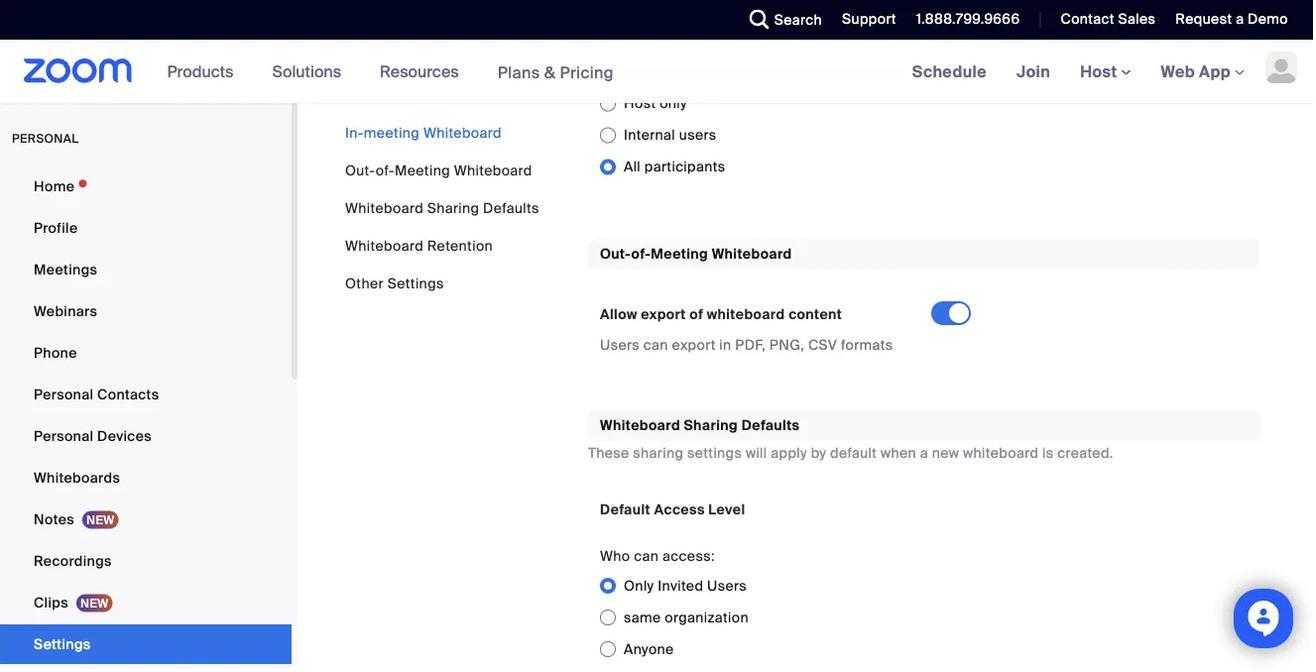 Task type: vqa. For each thing, say whether or not it's contained in the screenshot.
4th right icon from the top
no



Task type: locate. For each thing, give the bounding box(es) containing it.
defaults inside whiteboard sharing defaults these sharing settings will apply by default when a new whiteboard is created.
[[742, 417, 800, 435]]

of- inside menu bar
[[376, 161, 395, 180]]

all right &
[[600, 62, 615, 77]]

can inside the out-of-meeting whiteboard 'element'
[[644, 336, 668, 354]]

when
[[881, 444, 917, 463]]

who for who can access:
[[600, 547, 631, 566]]

0 horizontal spatial new
[[713, 33, 740, 51]]

0 vertical spatial sharing
[[427, 199, 479, 217]]

the right to
[[910, 62, 929, 77]]

retention
[[427, 237, 493, 255]]

1 horizontal spatial a
[[1236, 10, 1245, 28]]

0 vertical spatial export
[[641, 305, 686, 323]]

1 horizontal spatial whiteboard
[[963, 444, 1039, 463]]

who up only
[[600, 547, 631, 566]]

meeting inside 'element'
[[651, 244, 708, 263]]

meeting
[[778, 62, 826, 77], [364, 124, 420, 142]]

1 vertical spatial personal
[[34, 427, 94, 445]]

same organization
[[624, 609, 749, 627]]

profile picture image
[[1266, 52, 1298, 83]]

0 horizontal spatial will
[[746, 444, 767, 463]]

1 vertical spatial out-of-meeting whiteboard
[[600, 244, 792, 263]]

1 who from the top
[[600, 33, 631, 51]]

1 vertical spatial can
[[644, 336, 668, 354]]

1.888.799.9666 button
[[902, 0, 1025, 40], [917, 10, 1020, 28]]

defaults
[[483, 199, 540, 217], [742, 417, 800, 435]]

0 vertical spatial personal
[[34, 385, 94, 404]]

whiteboard up sharing
[[600, 417, 681, 435]]

personal contacts link
[[0, 375, 292, 415]]

1 vertical spatial meeting
[[364, 124, 420, 142]]

1 vertical spatial all
[[624, 158, 641, 176]]

will
[[829, 62, 848, 77], [746, 444, 767, 463]]

in down support
[[831, 33, 843, 51]]

all inside who can initiate new whiteboards in the meeting? option group
[[624, 158, 641, 176]]

pdf,
[[735, 336, 766, 354]]

1 vertical spatial export
[[672, 336, 716, 354]]

out- down in-
[[345, 161, 376, 180]]

0 horizontal spatial a
[[921, 444, 929, 463]]

host button
[[1081, 61, 1132, 82]]

1 vertical spatial out-
[[600, 244, 632, 263]]

personal menu menu
[[0, 167, 292, 669]]

whiteboards
[[34, 469, 120, 487]]

1 personal from the top
[[34, 385, 94, 404]]

in right created
[[742, 62, 752, 77]]

1 horizontal spatial in
[[742, 62, 752, 77]]

1 horizontal spatial new
[[932, 444, 960, 463]]

0 vertical spatial whiteboard
[[707, 305, 785, 323]]

whiteboard
[[424, 124, 502, 142], [454, 161, 533, 180], [345, 199, 424, 217], [345, 237, 424, 255], [712, 244, 792, 263], [600, 417, 681, 435]]

0 vertical spatial all
[[600, 62, 615, 77]]

same
[[624, 609, 661, 627]]

0 vertical spatial of-
[[376, 161, 395, 180]]

2 personal from the top
[[34, 427, 94, 445]]

1 vertical spatial users
[[707, 577, 747, 595]]

0 horizontal spatial out-
[[345, 161, 376, 180]]

1 horizontal spatial settings
[[388, 274, 444, 293]]

export
[[641, 305, 686, 323], [672, 336, 716, 354]]

settings
[[688, 444, 742, 463]]

formats
[[841, 336, 893, 354]]

1 vertical spatial defaults
[[742, 417, 800, 435]]

users
[[679, 126, 717, 144]]

1 horizontal spatial sharing
[[684, 417, 738, 435]]

out- inside 'element'
[[600, 244, 632, 263]]

personal for personal contacts
[[34, 385, 94, 404]]

defaults up retention
[[483, 199, 540, 217]]

1 horizontal spatial users
[[707, 577, 747, 595]]

the
[[846, 33, 868, 51], [756, 62, 775, 77], [910, 62, 929, 77]]

of- down in-meeting whiteboard 'link'
[[376, 161, 395, 180]]

new up created
[[713, 33, 740, 51]]

1 vertical spatial a
[[921, 444, 929, 463]]

pricing
[[560, 62, 614, 83]]

0 horizontal spatial meeting
[[395, 161, 450, 180]]

initiate
[[663, 33, 709, 51]]

whiteboard up whiteboard sharing defaults
[[454, 161, 533, 180]]

host up internal
[[624, 94, 656, 113]]

menu bar
[[345, 123, 540, 294]]

1 vertical spatial in
[[742, 62, 752, 77]]

0 vertical spatial out-
[[345, 161, 376, 180]]

host
[[932, 62, 958, 77]]

a right when
[[921, 444, 929, 463]]

2 horizontal spatial in
[[831, 33, 843, 51]]

1 vertical spatial host
[[624, 94, 656, 113]]

png,
[[770, 336, 805, 354]]

support link
[[828, 0, 902, 40], [842, 10, 897, 28]]

0 vertical spatial a
[[1236, 10, 1245, 28]]

host inside who can initiate new whiteboards in the meeting? option group
[[624, 94, 656, 113]]

2 vertical spatial can
[[634, 547, 659, 566]]

1 vertical spatial of-
[[632, 244, 651, 263]]

1 vertical spatial who
[[600, 547, 631, 566]]

whiteboard up out-of-meeting whiteboard 'link'
[[424, 124, 502, 142]]

all
[[600, 62, 615, 77], [624, 158, 641, 176]]

host for host
[[1081, 61, 1122, 82]]

banner
[[0, 40, 1314, 105]]

new right when
[[932, 444, 960, 463]]

organization
[[665, 609, 749, 627]]

can up only
[[634, 547, 659, 566]]

0 horizontal spatial users
[[600, 336, 640, 354]]

1 vertical spatial new
[[932, 444, 960, 463]]

sharing
[[427, 199, 479, 217], [684, 417, 738, 435]]

a left demo
[[1236, 10, 1245, 28]]

all participants
[[624, 158, 726, 176]]

1 horizontal spatial meeting
[[651, 244, 708, 263]]

host inside meetings navigation
[[1081, 61, 1122, 82]]

0 vertical spatial meeting
[[395, 161, 450, 180]]

whiteboard up allow export of whiteboard content
[[712, 244, 792, 263]]

1 horizontal spatial meeting
[[778, 62, 826, 77]]

settings down the whiteboard retention link
[[388, 274, 444, 293]]

meeting
[[395, 161, 450, 180], [651, 244, 708, 263]]

join
[[1017, 61, 1051, 82]]

will left belong
[[829, 62, 848, 77]]

can down allow export of whiteboard content
[[644, 336, 668, 354]]

in inside 'element'
[[720, 336, 732, 354]]

0 horizontal spatial defaults
[[483, 199, 540, 217]]

0 vertical spatial host
[[1081, 61, 1122, 82]]

0 horizontal spatial out-of-meeting whiteboard
[[345, 161, 533, 180]]

search
[[775, 10, 823, 29]]

sharing
[[633, 444, 684, 463]]

out-of-meeting whiteboard up whiteboard sharing defaults
[[345, 161, 533, 180]]

request a demo link
[[1161, 0, 1314, 40], [1176, 10, 1289, 28]]

1 vertical spatial whiteboards
[[618, 62, 690, 77]]

of
[[690, 305, 704, 323]]

0 vertical spatial users
[[600, 336, 640, 354]]

sharing up settings
[[684, 417, 738, 435]]

out-
[[345, 161, 376, 180], [600, 244, 632, 263]]

1 vertical spatial sharing
[[684, 417, 738, 435]]

settings link
[[0, 625, 292, 665]]

home
[[34, 177, 75, 195]]

0 horizontal spatial whiteboard
[[707, 305, 785, 323]]

whiteboard left is
[[963, 444, 1039, 463]]

request
[[1176, 10, 1233, 28]]

who for who can initiate new whiteboards in the meeting?
[[600, 33, 631, 51]]

webinars link
[[0, 292, 292, 331]]

0 horizontal spatial meeting
[[364, 124, 420, 142]]

can inside whiteboard sharing defaults element
[[634, 547, 659, 566]]

1 horizontal spatial of-
[[632, 244, 651, 263]]

in for content
[[720, 336, 732, 354]]

1 horizontal spatial host
[[1081, 61, 1122, 82]]

0 horizontal spatial sharing
[[427, 199, 479, 217]]

sharing up retention
[[427, 199, 479, 217]]

users
[[600, 336, 640, 354], [707, 577, 747, 595]]

who inside whiteboard sharing defaults element
[[600, 547, 631, 566]]

web app
[[1161, 61, 1231, 82]]

whiteboards
[[744, 33, 827, 51], [618, 62, 690, 77]]

2 who from the top
[[600, 547, 631, 566]]

whiteboard up whiteboard retention at the top left
[[345, 199, 424, 217]]

in-meeting whiteboard
[[345, 124, 502, 142]]

0 horizontal spatial in
[[720, 336, 732, 354]]

1 horizontal spatial will
[[829, 62, 848, 77]]

1 horizontal spatial defaults
[[742, 417, 800, 435]]

1 horizontal spatial all
[[624, 158, 641, 176]]

the down support
[[846, 33, 868, 51]]

in left pdf,
[[720, 336, 732, 354]]

users up organization
[[707, 577, 747, 595]]

export down of
[[672, 336, 716, 354]]

the down who can initiate new whiteboards in the meeting?
[[756, 62, 775, 77]]

users down allow
[[600, 336, 640, 354]]

contact sales link
[[1046, 0, 1161, 40], [1061, 10, 1156, 28]]

whiteboards down the "search"
[[744, 33, 827, 51]]

0 vertical spatial settings
[[388, 274, 444, 293]]

0 horizontal spatial host
[[624, 94, 656, 113]]

1 vertical spatial whiteboard
[[963, 444, 1039, 463]]

1 horizontal spatial whiteboards
[[744, 33, 827, 51]]

1 horizontal spatial out-of-meeting whiteboard
[[600, 244, 792, 263]]

all down internal
[[624, 158, 641, 176]]

1 vertical spatial will
[[746, 444, 767, 463]]

whiteboards up host only
[[618, 62, 690, 77]]

0 vertical spatial who
[[600, 33, 631, 51]]

users inside who can access: option group
[[707, 577, 747, 595]]

1 vertical spatial settings
[[34, 635, 91, 654]]

personal down phone
[[34, 385, 94, 404]]

out-of-meeting whiteboard up of
[[600, 244, 792, 263]]

0 vertical spatial in
[[831, 33, 843, 51]]

meeting down who can initiate new whiteboards in the meeting?
[[778, 62, 826, 77]]

0 horizontal spatial of-
[[376, 161, 395, 180]]

can
[[634, 33, 659, 51], [644, 336, 668, 354], [634, 547, 659, 566]]

out-of-meeting whiteboard element
[[588, 239, 1261, 379]]

will inside whiteboard sharing defaults these sharing settings will apply by default when a new whiteboard is created.
[[746, 444, 767, 463]]

1.888.799.9666
[[917, 10, 1020, 28]]

personal devices link
[[0, 417, 292, 456]]

support link up the meeting?
[[842, 10, 897, 28]]

whiteboard up 'other settings'
[[345, 237, 424, 255]]

in
[[831, 33, 843, 51], [742, 62, 752, 77], [720, 336, 732, 354]]

0 horizontal spatial settings
[[34, 635, 91, 654]]

banner containing products
[[0, 40, 1314, 105]]

defaults inside menu bar
[[483, 199, 540, 217]]

1 horizontal spatial out-
[[600, 244, 632, 263]]

will left apply
[[746, 444, 767, 463]]

of- up allow
[[632, 244, 651, 263]]

defaults up apply
[[742, 417, 800, 435]]

level
[[709, 501, 746, 519]]

who can access: option group
[[600, 571, 932, 666]]

app
[[1200, 61, 1231, 82]]

whiteboard up users can export in pdf, png, csv formats
[[707, 305, 785, 323]]

export left of
[[641, 305, 686, 323]]

1 vertical spatial meeting
[[651, 244, 708, 263]]

these
[[588, 444, 630, 463]]

settings down 'clips'
[[34, 635, 91, 654]]

0 vertical spatial will
[[829, 62, 848, 77]]

schedule
[[912, 61, 987, 82]]

menu bar containing in-meeting whiteboard
[[345, 123, 540, 294]]

meeting up out-of-meeting whiteboard 'link'
[[364, 124, 420, 142]]

personal for personal devices
[[34, 427, 94, 445]]

0 horizontal spatial all
[[600, 62, 615, 77]]

plans & pricing link
[[498, 62, 614, 83], [498, 62, 614, 83]]

whiteboard inside 'element'
[[707, 305, 785, 323]]

0 vertical spatial can
[[634, 33, 659, 51]]

default
[[600, 501, 651, 519]]

out-of-meeting whiteboard link
[[345, 161, 533, 180]]

out-of-meeting whiteboard inside 'element'
[[600, 244, 792, 263]]

0 vertical spatial whiteboards
[[744, 33, 827, 51]]

settings
[[388, 274, 444, 293], [34, 635, 91, 654]]

plans & pricing
[[498, 62, 614, 83]]

0 vertical spatial defaults
[[483, 199, 540, 217]]

whiteboard inside whiteboard sharing defaults these sharing settings will apply by default when a new whiteboard is created.
[[600, 417, 681, 435]]

personal up whiteboards
[[34, 427, 94, 445]]

2 vertical spatial in
[[720, 336, 732, 354]]

only invited users
[[624, 577, 747, 595]]

out- inside menu bar
[[345, 161, 376, 180]]

meeting down in-meeting whiteboard 'link'
[[395, 161, 450, 180]]

out- up allow
[[600, 244, 632, 263]]

can left initiate
[[634, 33, 659, 51]]

a
[[1236, 10, 1245, 28], [921, 444, 929, 463]]

personal contacts
[[34, 385, 159, 404]]

phone link
[[0, 333, 292, 373]]

host down the contact sales
[[1081, 61, 1122, 82]]

web app button
[[1161, 61, 1245, 82]]

0 vertical spatial out-of-meeting whiteboard
[[345, 161, 533, 180]]

can for export
[[644, 336, 668, 354]]

all for all participants
[[624, 158, 641, 176]]

who up pricing
[[600, 33, 631, 51]]

sharing inside menu bar
[[427, 199, 479, 217]]

sharing inside whiteboard sharing defaults these sharing settings will apply by default when a new whiteboard is created.
[[684, 417, 738, 435]]

meeting up of
[[651, 244, 708, 263]]



Task type: describe. For each thing, give the bounding box(es) containing it.
webinars
[[34, 302, 97, 320]]

whiteboards link
[[0, 458, 292, 498]]

who can initiate new whiteboards in the meeting? option group
[[600, 88, 987, 183]]

&
[[544, 62, 556, 83]]

resources
[[380, 61, 459, 82]]

meetings link
[[0, 250, 292, 290]]

zoom logo image
[[24, 59, 133, 83]]

will for meeting
[[829, 62, 848, 77]]

belong
[[851, 62, 892, 77]]

meetings navigation
[[898, 40, 1314, 105]]

personal devices
[[34, 427, 152, 445]]

internal
[[624, 126, 676, 144]]

0 vertical spatial new
[[713, 33, 740, 51]]

whiteboard sharing defaults link
[[345, 199, 540, 217]]

phone
[[34, 344, 77, 362]]

whiteboard sharing defaults element
[[588, 411, 1261, 669]]

solutions button
[[272, 40, 350, 103]]

contact
[[1061, 10, 1115, 28]]

support
[[842, 10, 897, 28]]

1 horizontal spatial the
[[846, 33, 868, 51]]

meeting inside menu bar
[[364, 124, 420, 142]]

can for initiate
[[634, 33, 659, 51]]

profile link
[[0, 208, 292, 248]]

default access level
[[600, 501, 746, 519]]

all for all whiteboards created in the meeting will belong to the host
[[600, 62, 615, 77]]

new inside whiteboard sharing defaults these sharing settings will apply by default when a new whiteboard is created.
[[932, 444, 960, 463]]

host only
[[624, 94, 688, 113]]

recordings
[[34, 552, 112, 570]]

internal users
[[624, 126, 717, 144]]

all whiteboards created in the meeting will belong to the host
[[600, 62, 958, 77]]

clips
[[34, 594, 68, 612]]

meeting?
[[872, 33, 935, 51]]

defaults for whiteboard sharing defaults
[[483, 199, 540, 217]]

2 horizontal spatial the
[[910, 62, 929, 77]]

by
[[811, 444, 827, 463]]

whiteboard retention link
[[345, 237, 493, 255]]

0 vertical spatial meeting
[[778, 62, 826, 77]]

only
[[660, 94, 688, 113]]

contacts
[[97, 385, 159, 404]]

apply
[[771, 444, 808, 463]]

host for host only
[[624, 94, 656, 113]]

users inside the out-of-meeting whiteboard 'element'
[[600, 336, 640, 354]]

1.888.799.9666 button up schedule link
[[917, 10, 1020, 28]]

0 horizontal spatial the
[[756, 62, 775, 77]]

allow export of whiteboard content
[[600, 305, 843, 323]]

web
[[1161, 61, 1196, 82]]

notes link
[[0, 500, 292, 540]]

product information navigation
[[152, 40, 629, 105]]

meeting inside menu bar
[[395, 161, 450, 180]]

who can access:
[[600, 547, 715, 566]]

schedule link
[[898, 40, 1002, 103]]

only
[[624, 577, 654, 595]]

whiteboard retention
[[345, 237, 493, 255]]

csv
[[809, 336, 838, 354]]

of- inside 'element'
[[632, 244, 651, 263]]

notes
[[34, 510, 74, 529]]

invited
[[658, 577, 704, 595]]

whiteboard sharing defaults these sharing settings will apply by default when a new whiteboard is created.
[[588, 417, 1114, 463]]

other settings
[[345, 274, 444, 293]]

is
[[1043, 444, 1054, 463]]

solutions
[[272, 61, 341, 82]]

who can initiate new whiteboards in the meeting?
[[600, 33, 935, 51]]

whiteboard inside whiteboard sharing defaults these sharing settings will apply by default when a new whiteboard is created.
[[963, 444, 1039, 463]]

will for settings
[[746, 444, 767, 463]]

in for whiteboards
[[742, 62, 752, 77]]

sharing for whiteboard sharing defaults these sharing settings will apply by default when a new whiteboard is created.
[[684, 417, 738, 435]]

allow
[[600, 305, 638, 323]]

to
[[895, 62, 907, 77]]

request a demo
[[1176, 10, 1289, 28]]

personal
[[12, 131, 79, 146]]

other
[[345, 274, 384, 293]]

anyone
[[624, 641, 674, 659]]

demo
[[1248, 10, 1289, 28]]

products button
[[167, 40, 242, 103]]

created
[[693, 62, 739, 77]]

recordings link
[[0, 542, 292, 581]]

in-meeting whiteboard link
[[345, 124, 502, 142]]

clips link
[[0, 583, 292, 623]]

in-
[[345, 124, 364, 142]]

support link up belong
[[828, 0, 902, 40]]

1.888.799.9666 button up host
[[902, 0, 1025, 40]]

sharing for whiteboard sharing defaults
[[427, 199, 479, 217]]

meetings
[[34, 260, 98, 279]]

whiteboard sharing defaults
[[345, 199, 540, 217]]

devices
[[97, 427, 152, 445]]

created.
[[1058, 444, 1114, 463]]

sales
[[1119, 10, 1156, 28]]

can for access:
[[634, 547, 659, 566]]

contact sales
[[1061, 10, 1156, 28]]

0 horizontal spatial whiteboards
[[618, 62, 690, 77]]

whiteboard inside 'element'
[[712, 244, 792, 263]]

search button
[[735, 0, 828, 40]]

default
[[830, 444, 877, 463]]

home link
[[0, 167, 292, 206]]

join link
[[1002, 40, 1066, 103]]

products
[[167, 61, 234, 82]]

content
[[789, 305, 843, 323]]

other settings link
[[345, 274, 444, 293]]

users can export in pdf, png, csv formats
[[600, 336, 893, 354]]

defaults for whiteboard sharing defaults these sharing settings will apply by default when a new whiteboard is created.
[[742, 417, 800, 435]]

a inside whiteboard sharing defaults these sharing settings will apply by default when a new whiteboard is created.
[[921, 444, 929, 463]]

access
[[654, 501, 705, 519]]

settings inside 'personal menu' menu
[[34, 635, 91, 654]]



